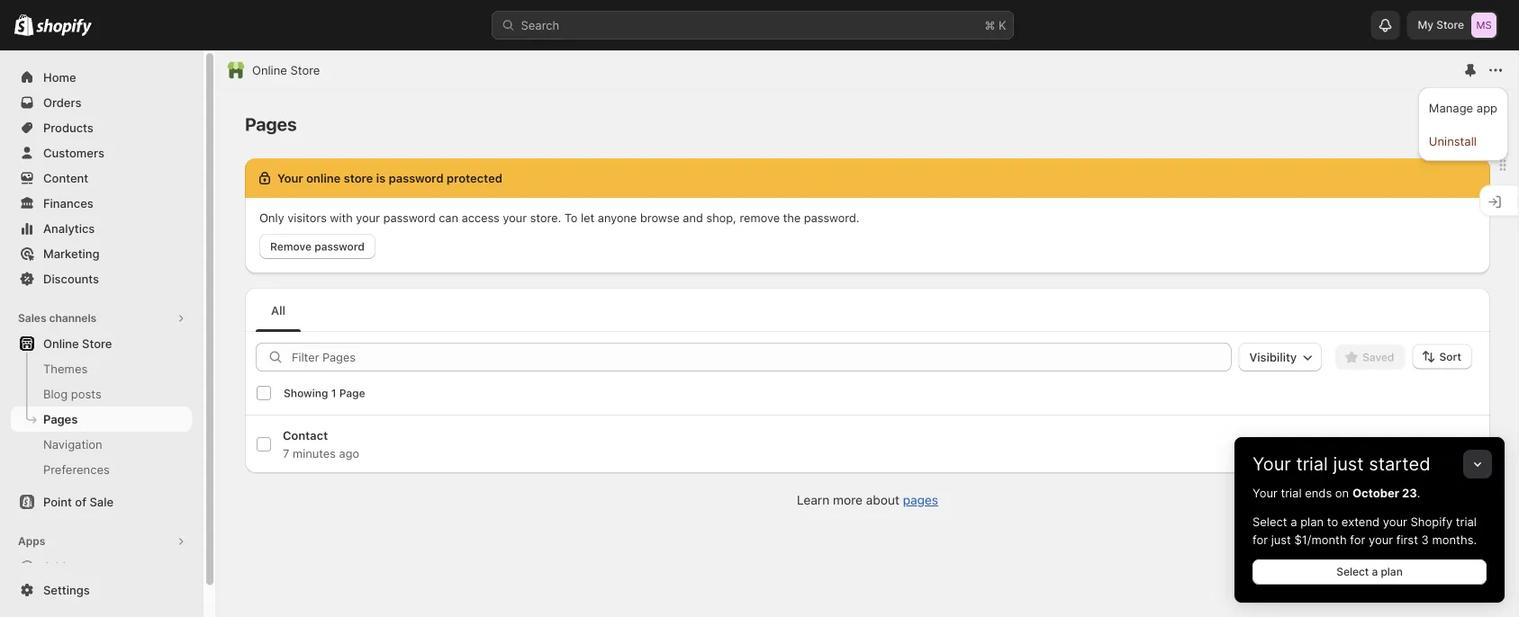 Task type: describe. For each thing, give the bounding box(es) containing it.
pages link
[[11, 407, 192, 432]]

0 vertical spatial online
[[252, 63, 287, 77]]

your trial just started element
[[1235, 485, 1505, 603]]

customers
[[43, 146, 104, 160]]

$1/month
[[1295, 533, 1347, 547]]

a for select a plan
[[1372, 566, 1378, 579]]

marketing
[[43, 247, 100, 261]]

23
[[1402, 486, 1417, 500]]

1 for from the left
[[1253, 533, 1268, 547]]

settings link
[[11, 578, 192, 603]]

discounts link
[[11, 267, 192, 292]]

finances link
[[11, 191, 192, 216]]

1 horizontal spatial online store
[[252, 63, 320, 77]]

your trial ends on october 23 .
[[1253, 486, 1421, 500]]

uninstall
[[1429, 134, 1477, 148]]

1 vertical spatial online store
[[43, 337, 112, 351]]

customers link
[[11, 141, 192, 166]]

⌘
[[985, 18, 996, 32]]

products
[[43, 121, 93, 135]]

orders
[[43, 95, 81, 109]]

preferences link
[[11, 458, 192, 483]]

trial inside select a plan to extend your shopify trial for just $1/month for your first 3 months.
[[1456, 515, 1477, 529]]

just inside dropdown button
[[1333, 454, 1364, 476]]

analytics link
[[11, 216, 192, 241]]

point of sale
[[43, 495, 114, 509]]

manage app
[[1429, 101, 1498, 115]]

posts
[[71, 387, 102, 401]]

0 vertical spatial online store link
[[252, 61, 320, 79]]

select a plan to extend your shopify trial for just $1/month for your first 3 months.
[[1253, 515, 1477, 547]]

manage app button
[[1424, 93, 1503, 122]]

0 vertical spatial your
[[1383, 515, 1408, 529]]

sales
[[18, 312, 46, 325]]

k
[[999, 18, 1007, 32]]

blog posts
[[43, 387, 102, 401]]

plan for select a plan
[[1381, 566, 1403, 579]]

add apps button
[[11, 555, 192, 580]]

a for select a plan to extend your shopify trial for just $1/month for your first 3 months.
[[1291, 515, 1297, 529]]

channels
[[49, 312, 96, 325]]

select a plan link
[[1253, 560, 1487, 585]]

manage
[[1429, 101, 1474, 115]]

select a plan
[[1337, 566, 1403, 579]]

search
[[521, 18, 560, 32]]

point
[[43, 495, 72, 509]]

plan for select a plan to extend your shopify trial for just $1/month for your first 3 months.
[[1301, 515, 1324, 529]]

trial for ends
[[1281, 486, 1302, 500]]

themes
[[43, 362, 88, 376]]

select for select a plan
[[1337, 566, 1369, 579]]

your for your trial just started
[[1253, 454, 1291, 476]]

analytics
[[43, 222, 95, 236]]

shopify image
[[14, 14, 34, 36]]



Task type: locate. For each thing, give the bounding box(es) containing it.
my store
[[1418, 18, 1465, 32]]

1 your from the top
[[1253, 454, 1291, 476]]

blog posts link
[[11, 382, 192, 407]]

apps
[[69, 560, 96, 574]]

sales channels button
[[11, 306, 192, 331]]

apps
[[18, 535, 45, 549]]

sale
[[90, 495, 114, 509]]

0 horizontal spatial plan
[[1301, 515, 1324, 529]]

just inside select a plan to extend your shopify trial for just $1/month for your first 3 months.
[[1271, 533, 1291, 547]]

your left ends
[[1253, 486, 1278, 500]]

0 horizontal spatial online store link
[[11, 331, 192, 357]]

1 vertical spatial your
[[1369, 533, 1393, 547]]

of
[[75, 495, 86, 509]]

for left $1/month
[[1253, 533, 1268, 547]]

settings
[[43, 584, 90, 598]]

marketing link
[[11, 241, 192, 267]]

trial inside your trial just started dropdown button
[[1296, 454, 1328, 476]]

online store down channels
[[43, 337, 112, 351]]

point of sale button
[[0, 490, 203, 515]]

0 horizontal spatial online
[[43, 337, 79, 351]]

select inside select a plan to extend your shopify trial for just $1/month for your first 3 months.
[[1253, 515, 1288, 529]]

2 your from the top
[[1253, 486, 1278, 500]]

content link
[[11, 166, 192, 191]]

for
[[1253, 533, 1268, 547], [1350, 533, 1366, 547]]

0 vertical spatial your
[[1253, 454, 1291, 476]]

apps button
[[11, 530, 192, 555]]

2 for from the left
[[1350, 533, 1366, 547]]

0 horizontal spatial online store
[[43, 337, 112, 351]]

your left first
[[1369, 533, 1393, 547]]

your for your trial ends on october 23 .
[[1253, 486, 1278, 500]]

online store link right online store icon on the left top of the page
[[252, 61, 320, 79]]

my
[[1418, 18, 1434, 32]]

1 horizontal spatial plan
[[1381, 566, 1403, 579]]

a inside select a plan to extend your shopify trial for just $1/month for your first 3 months.
[[1291, 515, 1297, 529]]

select for select a plan to extend your shopify trial for just $1/month for your first 3 months.
[[1253, 515, 1288, 529]]

0 vertical spatial a
[[1291, 515, 1297, 529]]

blog
[[43, 387, 68, 401]]

online
[[252, 63, 287, 77], [43, 337, 79, 351]]

plan inside "link"
[[1381, 566, 1403, 579]]

uninstall button
[[1424, 126, 1503, 156]]

store
[[1437, 18, 1465, 32], [290, 63, 320, 77], [82, 337, 112, 351]]

1 vertical spatial your
[[1253, 486, 1278, 500]]

october
[[1353, 486, 1400, 500]]

shopify
[[1411, 515, 1453, 529]]

a up $1/month
[[1291, 515, 1297, 529]]

a
[[1291, 515, 1297, 529], [1372, 566, 1378, 579]]

finances
[[43, 196, 93, 210]]

your
[[1253, 454, 1291, 476], [1253, 486, 1278, 500]]

ends
[[1305, 486, 1332, 500]]

first
[[1397, 533, 1418, 547]]

trial up ends
[[1296, 454, 1328, 476]]

1 horizontal spatial a
[[1372, 566, 1378, 579]]

home
[[43, 70, 76, 84]]

0 vertical spatial plan
[[1301, 515, 1324, 529]]

a down select a plan to extend your shopify trial for just $1/month for your first 3 months.
[[1372, 566, 1378, 579]]

just up on
[[1333, 454, 1364, 476]]

trial left ends
[[1281, 486, 1302, 500]]

online store link
[[252, 61, 320, 79], [11, 331, 192, 357]]

app
[[1477, 101, 1498, 115]]

to
[[1327, 515, 1339, 529]]

your trial just started button
[[1235, 438, 1505, 476]]

point of sale link
[[11, 490, 192, 515]]

1 vertical spatial just
[[1271, 533, 1291, 547]]

navigation
[[43, 438, 102, 452]]

1 vertical spatial trial
[[1281, 486, 1302, 500]]

0 horizontal spatial a
[[1291, 515, 1297, 529]]

on
[[1336, 486, 1349, 500]]

1 vertical spatial online
[[43, 337, 79, 351]]

online right online store icon on the left top of the page
[[252, 63, 287, 77]]

1 vertical spatial select
[[1337, 566, 1369, 579]]

extend
[[1342, 515, 1380, 529]]

2 vertical spatial trial
[[1456, 515, 1477, 529]]

just left $1/month
[[1271, 533, 1291, 547]]

1 horizontal spatial online store link
[[252, 61, 320, 79]]

your inside dropdown button
[[1253, 454, 1291, 476]]

1 horizontal spatial just
[[1333, 454, 1364, 476]]

.
[[1417, 486, 1421, 500]]

store down sales channels button
[[82, 337, 112, 351]]

your
[[1383, 515, 1408, 529], [1369, 533, 1393, 547]]

trial up months.
[[1456, 515, 1477, 529]]

0 horizontal spatial select
[[1253, 515, 1288, 529]]

trial
[[1296, 454, 1328, 476], [1281, 486, 1302, 500], [1456, 515, 1477, 529]]

select down select a plan to extend your shopify trial for just $1/month for your first 3 months.
[[1337, 566, 1369, 579]]

3
[[1422, 533, 1429, 547]]

shopify image
[[36, 18, 92, 36]]

plan
[[1301, 515, 1324, 529], [1381, 566, 1403, 579]]

add
[[43, 560, 66, 574]]

1 horizontal spatial select
[[1337, 566, 1369, 579]]

for down extend
[[1350, 533, 1366, 547]]

orders link
[[11, 90, 192, 115]]

online store image
[[227, 61, 245, 79]]

online store right online store icon on the left top of the page
[[252, 63, 320, 77]]

2 vertical spatial store
[[82, 337, 112, 351]]

0 horizontal spatial for
[[1253, 533, 1268, 547]]

1 vertical spatial online store link
[[11, 331, 192, 357]]

store right my
[[1437, 18, 1465, 32]]

online down sales channels
[[43, 337, 79, 351]]

your up first
[[1383, 515, 1408, 529]]

plan inside select a plan to extend your shopify trial for just $1/month for your first 3 months.
[[1301, 515, 1324, 529]]

themes link
[[11, 357, 192, 382]]

0 vertical spatial store
[[1437, 18, 1465, 32]]

0 vertical spatial trial
[[1296, 454, 1328, 476]]

⌘ k
[[985, 18, 1007, 32]]

1 horizontal spatial store
[[290, 63, 320, 77]]

sales channels
[[18, 312, 96, 325]]

preferences
[[43, 463, 110, 477]]

2 horizontal spatial store
[[1437, 18, 1465, 32]]

products link
[[11, 115, 192, 141]]

0 vertical spatial select
[[1253, 515, 1288, 529]]

my store image
[[1472, 13, 1497, 38]]

1 vertical spatial store
[[290, 63, 320, 77]]

just
[[1333, 454, 1364, 476], [1271, 533, 1291, 547]]

started
[[1369, 454, 1431, 476]]

discounts
[[43, 272, 99, 286]]

select
[[1253, 515, 1288, 529], [1337, 566, 1369, 579]]

1 horizontal spatial online
[[252, 63, 287, 77]]

select left "to"
[[1253, 515, 1288, 529]]

navigation link
[[11, 432, 192, 458]]

plan up $1/month
[[1301, 515, 1324, 529]]

0 horizontal spatial just
[[1271, 533, 1291, 547]]

home link
[[11, 65, 192, 90]]

1 vertical spatial plan
[[1381, 566, 1403, 579]]

plan down first
[[1381, 566, 1403, 579]]

a inside "link"
[[1372, 566, 1378, 579]]

0 vertical spatial online store
[[252, 63, 320, 77]]

your trial just started
[[1253, 454, 1431, 476]]

0 vertical spatial just
[[1333, 454, 1364, 476]]

store right online store icon on the left top of the page
[[290, 63, 320, 77]]

pages
[[43, 413, 78, 426]]

0 horizontal spatial store
[[82, 337, 112, 351]]

your up your trial ends on october 23 .
[[1253, 454, 1291, 476]]

content
[[43, 171, 88, 185]]

online store link down channels
[[11, 331, 192, 357]]

add apps
[[43, 560, 96, 574]]

online store
[[252, 63, 320, 77], [43, 337, 112, 351]]

trial for just
[[1296, 454, 1328, 476]]

1 horizontal spatial for
[[1350, 533, 1366, 547]]

months.
[[1433, 533, 1477, 547]]

1 vertical spatial a
[[1372, 566, 1378, 579]]

select inside "link"
[[1337, 566, 1369, 579]]



Task type: vqa. For each thing, say whether or not it's contained in the screenshot.
text box
no



